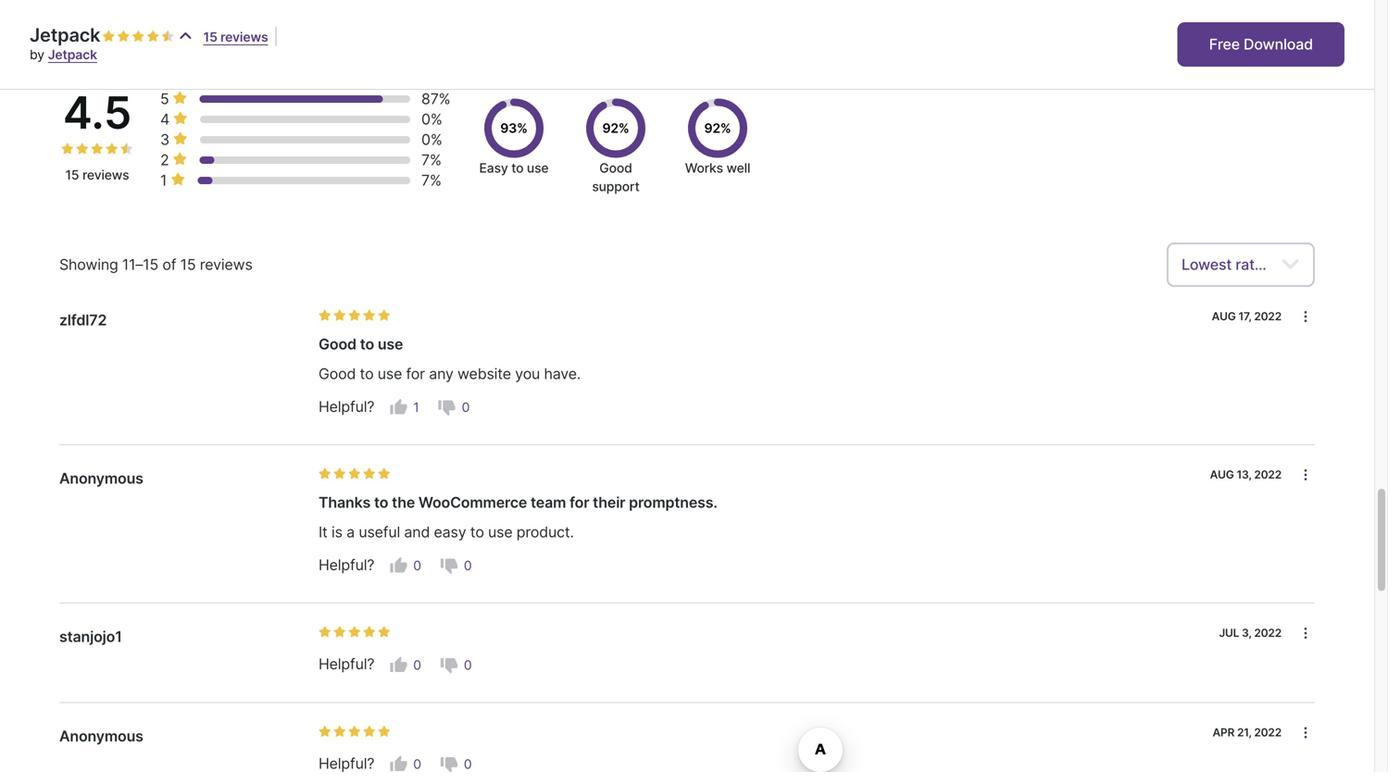 Task type: vqa. For each thing, say whether or not it's contained in the screenshot.
Good Support
yes



Task type: describe. For each thing, give the bounding box(es) containing it.
you
[[515, 365, 540, 383]]

use for good to use
[[378, 335, 403, 353]]

17,
[[1239, 310, 1252, 323]]

easy
[[480, 160, 508, 176]]

jul
[[1220, 627, 1240, 640]]

good for good to use
[[319, 335, 357, 353]]

easy
[[434, 523, 466, 542]]

rate product 2 stars image for 4.5
[[76, 142, 89, 155]]

vote down image for stanjojo1
[[440, 656, 459, 675]]

1 horizontal spatial 15
[[180, 256, 196, 274]]

rate product 4 stars image for helpful?
[[363, 627, 376, 639]]

promptness.
[[629, 494, 718, 512]]

4.5
[[63, 85, 132, 139]]

website
[[458, 365, 511, 383]]

rate product 2 stars image for zlfdl72
[[334, 309, 347, 322]]

helpful? for is
[[319, 557, 375, 575]]

have.
[[544, 365, 581, 383]]

works
[[685, 160, 724, 176]]

and
[[404, 523, 430, 542]]

to for good to use
[[360, 335, 374, 353]]

0 horizontal spatial for
[[406, 365, 425, 383]]

zlfdl72
[[59, 311, 107, 329]]

apr 21, 2022
[[1213, 726, 1282, 740]]

use for easy to use
[[527, 160, 549, 176]]

it is a useful and easy to use product.
[[319, 523, 574, 542]]

2 vote up image from the top
[[389, 656, 408, 675]]

7% for 2
[[422, 151, 442, 169]]

0 for first vote up icon from the bottom of the page
[[414, 658, 421, 673]]

rate product 1 star image for stanjojo1
[[319, 627, 332, 639]]

download
[[1244, 35, 1314, 53]]

aug 13, 2022
[[1211, 468, 1282, 482]]

showing
[[59, 256, 118, 274]]

0 for vote down image associated with easy
[[464, 558, 472, 574]]

jetpack link
[[48, 47, 97, 63]]

2
[[160, 151, 169, 169]]

well
[[727, 160, 751, 176]]

3 open options menu image from the top
[[1299, 726, 1314, 741]]

2 stars, 7% of reviews element
[[160, 150, 191, 170]]

2022 for helpful?
[[1255, 627, 1282, 640]]

jetpack right by
[[48, 47, 97, 63]]

3 helpful? from the top
[[319, 656, 375, 674]]

a
[[347, 523, 355, 542]]

apr
[[1213, 726, 1235, 740]]

the
[[392, 494, 415, 512]]

rate product 3 stars image for apr 21, 2022
[[348, 726, 361, 739]]

1 vertical spatial rate product 1 star image
[[319, 468, 332, 481]]

vote down image for website
[[438, 398, 456, 417]]

3
[[160, 130, 170, 148]]

anonymous for apr 21, 2022
[[59, 728, 143, 746]]

rate product 2 stars image for stanjojo1
[[334, 627, 347, 639]]

good for good to use for any website you have.
[[319, 365, 356, 383]]

it
[[319, 523, 328, 542]]

0 horizontal spatial 15 reviews
[[65, 167, 129, 183]]

rate product 2 stars image for anonymous
[[334, 726, 347, 739]]

aug for it is a useful and easy to use product.
[[1211, 468, 1235, 482]]

11–15
[[122, 256, 158, 274]]

15 reviews link
[[203, 29, 268, 45]]

5 stars, 87% of reviews element
[[160, 89, 191, 109]]

Lowest rated field
[[1168, 243, 1316, 287]]

free download
[[1210, 35, 1314, 53]]

rate product 2 stars image for anonymous
[[334, 468, 347, 481]]

1 vertical spatial for
[[570, 494, 590, 512]]

to for easy to use
[[512, 160, 524, 176]]

helpful? for to
[[319, 398, 375, 416]]

1 vote up image from the top
[[389, 398, 408, 417]]

rate product 5 stars image for 4.5
[[120, 142, 133, 155]]

4 stars, 0% of reviews element
[[160, 109, 192, 129]]

2022 for thanks to the woocommerce team for their promptness.
[[1255, 468, 1282, 482]]

good to use
[[319, 335, 403, 353]]

87%
[[422, 90, 451, 108]]

rate product 3 stars image for zlfdl72
[[348, 309, 361, 322]]



Task type: locate. For each thing, give the bounding box(es) containing it.
aug for good to use for any website you have.
[[1213, 310, 1237, 323]]

2022 right 21,
[[1255, 726, 1282, 740]]

7% for 1
[[422, 171, 442, 189]]

rate product 5 stars image for zlfdl72
[[378, 309, 391, 322]]

0 vertical spatial helpful?
[[319, 398, 375, 416]]

vote down image for easy
[[440, 557, 459, 576]]

rate product 3 stars image
[[91, 142, 104, 155], [348, 309, 361, 322], [348, 627, 361, 639]]

0 vertical spatial 15 reviews
[[203, 29, 268, 45]]

3 stars, 0% of reviews element
[[160, 129, 192, 150]]

free
[[1210, 35, 1241, 53]]

rate product 1 star image for anonymous
[[319, 726, 332, 739]]

1 star, 7% of reviews element
[[160, 170, 189, 191]]

1 vertical spatial rate product 3 stars image
[[348, 468, 361, 481]]

for left their
[[570, 494, 590, 512]]

open options menu image right the jul 3, 2022
[[1299, 627, 1314, 641]]

thanks
[[319, 494, 371, 512]]

7% down 87%
[[422, 151, 442, 169]]

2 vertical spatial good
[[319, 365, 356, 383]]

product.
[[517, 523, 574, 542]]

rate product 1 star image
[[61, 142, 74, 155], [319, 309, 332, 322], [319, 627, 332, 639], [319, 726, 332, 739]]

2022 for good to use
[[1255, 310, 1282, 323]]

0 vertical spatial vote up image
[[389, 398, 408, 417]]

of
[[163, 256, 176, 274]]

1 open options menu image from the top
[[1299, 309, 1314, 324]]

rate product 2 stars image
[[76, 142, 89, 155], [334, 309, 347, 322], [334, 726, 347, 739]]

rate product 3 stars image for 4.5
[[91, 142, 104, 155]]

any
[[429, 365, 454, 383]]

rate product 5 stars image
[[162, 30, 175, 43], [378, 468, 391, 481], [378, 627, 391, 639], [378, 726, 391, 739]]

for
[[406, 365, 425, 383], [570, 494, 590, 512]]

anonymous for aug 13, 2022
[[59, 470, 143, 488]]

7%
[[422, 151, 442, 169], [422, 171, 442, 189]]

2 2022 from the top
[[1255, 468, 1282, 482]]

1 vertical spatial aug
[[1211, 468, 1235, 482]]

5
[[160, 90, 169, 108]]

vote up image
[[389, 398, 408, 417], [389, 756, 408, 773]]

1 vertical spatial 15
[[65, 167, 79, 183]]

1 vertical spatial good
[[319, 335, 357, 353]]

1 vertical spatial rate product 2 stars image
[[334, 468, 347, 481]]

2 rate product 4 stars image from the top
[[363, 627, 376, 639]]

0 vertical spatial rate product 3 stars image
[[91, 142, 104, 155]]

rate product 1 star image
[[102, 30, 115, 43], [319, 468, 332, 481]]

good for good support
[[600, 160, 633, 176]]

use for good to use for any website you have.
[[378, 365, 402, 383]]

showing 11–15 of 15 reviews
[[59, 256, 253, 274]]

1 rate product 4 stars image from the top
[[363, 468, 376, 481]]

2 7% from the top
[[422, 171, 442, 189]]

support
[[592, 179, 640, 194]]

open options menu image for helpful?
[[1299, 627, 1314, 641]]

0 horizontal spatial rate product 4 stars image
[[106, 142, 119, 155]]

helpful?
[[319, 398, 375, 416], [319, 557, 375, 575], [319, 656, 375, 674]]

customer reviews
[[59, 0, 284, 36]]

open options menu image
[[1299, 468, 1314, 483]]

stanjojo1
[[59, 628, 122, 646]]

0 vertical spatial good
[[600, 160, 633, 176]]

1 vertical spatial rate product 2 stars image
[[334, 309, 347, 322]]

by jetpack
[[30, 47, 97, 63]]

open options menu image for good to use
[[1299, 309, 1314, 324]]

rate product 4 stars image left the '15 reviews' link
[[147, 30, 160, 43]]

0%
[[422, 110, 443, 128], [422, 130, 443, 148]]

0 vertical spatial open options menu image
[[1299, 309, 1314, 324]]

rate product 1 star image for 4.5
[[61, 142, 74, 155]]

rate product 3 stars image for aug 13, 2022
[[348, 468, 361, 481]]

3 2022 from the top
[[1255, 627, 1282, 640]]

rate product 2 stars image
[[117, 30, 130, 43], [334, 468, 347, 481], [334, 627, 347, 639]]

vote down image down easy
[[440, 557, 459, 576]]

2 vertical spatial 15
[[180, 256, 196, 274]]

aug
[[1213, 310, 1237, 323], [1211, 468, 1235, 482]]

1 vote down image from the top
[[440, 656, 459, 675]]

good to use for any website you have.
[[319, 365, 581, 383]]

21,
[[1238, 726, 1252, 740]]

vote up image
[[389, 557, 408, 576], [389, 656, 408, 675]]

0 vertical spatial rate product 2 stars image
[[76, 142, 89, 155]]

for left "any"
[[406, 365, 425, 383]]

2022 right 17,
[[1255, 310, 1282, 323]]

open options menu image down angle down image at the right top of the page
[[1299, 309, 1314, 324]]

reviews
[[188, 0, 284, 36], [221, 29, 268, 45], [82, 167, 129, 183], [200, 256, 253, 274]]

2 vertical spatial rate product 4 stars image
[[363, 309, 376, 322]]

1 vertical spatial 0%
[[422, 130, 443, 148]]

1
[[160, 171, 167, 189], [414, 400, 419, 416]]

aug left the 13,
[[1211, 468, 1235, 482]]

jetpack up by jetpack
[[30, 24, 100, 46]]

rate product 4 stars image for thanks to the woocommerce team for their promptness.
[[363, 468, 376, 481]]

2022
[[1255, 310, 1282, 323], [1255, 468, 1282, 482], [1255, 627, 1282, 640], [1255, 726, 1282, 740]]

15
[[203, 29, 218, 45], [65, 167, 79, 183], [180, 256, 196, 274]]

to
[[512, 160, 524, 176], [360, 335, 374, 353], [360, 365, 374, 383], [374, 494, 389, 512], [470, 523, 484, 542]]

woocommerce
[[419, 494, 527, 512]]

0 vertical spatial 0%
[[422, 110, 443, 128]]

2 vote down image from the top
[[440, 756, 459, 773]]

0% for 4
[[422, 110, 443, 128]]

0 vertical spatial vote up image
[[389, 557, 408, 576]]

0 vertical spatial rate product 1 star image
[[102, 30, 115, 43]]

rate product 5 stars image for aug
[[378, 468, 391, 481]]

their
[[593, 494, 626, 512]]

1 vertical spatial rate product 4 stars image
[[363, 627, 376, 639]]

0 vertical spatial aug
[[1213, 310, 1237, 323]]

good inside good support
[[600, 160, 633, 176]]

0 vertical spatial rate product 3 stars image
[[132, 30, 145, 43]]

0 horizontal spatial 15
[[65, 167, 79, 183]]

1 vote up image from the top
[[389, 557, 408, 576]]

vote down image down good to use for any website you have. at the top of page
[[438, 398, 456, 417]]

free download link
[[1178, 22, 1345, 67]]

2 vertical spatial open options menu image
[[1299, 726, 1314, 741]]

2 vote up image from the top
[[389, 756, 408, 773]]

0 for vote down image corresponding to website
[[462, 400, 470, 416]]

3 rate product 4 stars image from the top
[[363, 726, 376, 739]]

0 horizontal spatial rate product 1 star image
[[102, 30, 115, 43]]

15 reviews
[[203, 29, 268, 45], [65, 167, 129, 183]]

use
[[527, 160, 549, 176], [378, 335, 403, 353], [378, 365, 402, 383], [488, 523, 513, 542]]

1 horizontal spatial 15 reviews
[[203, 29, 268, 45]]

1 down '2'
[[160, 171, 167, 189]]

1 down good to use for any website you have. at the top of page
[[414, 400, 419, 416]]

thanks to the woocommerce team for their promptness.
[[319, 494, 718, 512]]

0 vertical spatial anonymous
[[59, 470, 143, 488]]

1 vertical spatial open options menu image
[[1299, 627, 1314, 641]]

rate product 4 stars image for 4.5
[[106, 142, 119, 155]]

1 vertical spatial vote up image
[[389, 756, 408, 773]]

1 0% from the top
[[422, 110, 443, 128]]

0 vertical spatial 15
[[203, 29, 218, 45]]

jul 3, 2022
[[1220, 627, 1282, 640]]

2022 right the 13,
[[1255, 468, 1282, 482]]

by
[[30, 47, 44, 63]]

2 anonymous from the top
[[59, 728, 143, 746]]

1 7% from the top
[[422, 151, 442, 169]]

0
[[462, 400, 470, 416], [414, 558, 421, 574], [464, 558, 472, 574], [414, 658, 421, 673], [464, 658, 472, 673]]

0 horizontal spatial 1
[[160, 171, 167, 189]]

2 open options menu image from the top
[[1299, 627, 1314, 641]]

1 horizontal spatial rate product 5 stars image
[[378, 309, 391, 322]]

0 vertical spatial rate product 4 stars image
[[147, 30, 160, 43]]

0 vertical spatial vote down image
[[438, 398, 456, 417]]

rate product 5 stars image left 3 on the top of page
[[120, 142, 133, 155]]

works well
[[685, 160, 751, 176]]

1 horizontal spatial 1
[[414, 400, 419, 416]]

0 vertical spatial 1
[[160, 171, 167, 189]]

angle down image
[[1282, 254, 1301, 276]]

4
[[160, 110, 170, 128]]

customer
[[59, 0, 181, 36]]

lowest
[[1182, 256, 1233, 274]]

good
[[600, 160, 633, 176], [319, 335, 357, 353], [319, 365, 356, 383]]

1 vertical spatial helpful?
[[319, 557, 375, 575]]

0 vertical spatial rate product 5 stars image
[[120, 142, 133, 155]]

2 vertical spatial rate product 2 stars image
[[334, 726, 347, 739]]

13,
[[1237, 468, 1252, 482]]

lowest rated
[[1182, 256, 1273, 274]]

1 horizontal spatial rate product 1 star image
[[319, 468, 332, 481]]

0 vertical spatial rate product 4 stars image
[[363, 468, 376, 481]]

rate product 4 stars image for zlfdl72
[[363, 309, 376, 322]]

rate product 5 stars image for jul
[[378, 627, 391, 639]]

rate product 1 star image for zlfdl72
[[319, 309, 332, 322]]

rate product 4 stars image up good to use
[[363, 309, 376, 322]]

use right easy
[[527, 160, 549, 176]]

2 0% from the top
[[422, 130, 443, 148]]

use down thanks to the woocommerce team for their promptness.
[[488, 523, 513, 542]]

0 for second vote up icon from the bottom
[[414, 558, 421, 574]]

jetpack
[[30, 24, 100, 46], [48, 47, 97, 63]]

2 vertical spatial rate product 2 stars image
[[334, 627, 347, 639]]

2 helpful? from the top
[[319, 557, 375, 575]]

team
[[531, 494, 566, 512]]

1 horizontal spatial for
[[570, 494, 590, 512]]

vote down image
[[438, 398, 456, 417], [440, 557, 459, 576]]

1 horizontal spatial rate product 4 stars image
[[147, 30, 160, 43]]

0 vertical spatial rate product 2 stars image
[[117, 30, 130, 43]]

1 anonymous from the top
[[59, 470, 143, 488]]

1 vertical spatial rate product 5 stars image
[[378, 309, 391, 322]]

to for good to use for any website you have.
[[360, 365, 374, 383]]

2 vertical spatial rate product 4 stars image
[[363, 726, 376, 739]]

1 vertical spatial rate product 4 stars image
[[106, 142, 119, 155]]

anonymous
[[59, 470, 143, 488], [59, 728, 143, 746]]

rate product 4 stars image
[[147, 30, 160, 43], [106, 142, 119, 155], [363, 309, 376, 322]]

to for thanks to the woocommerce team for their promptness.
[[374, 494, 389, 512]]

7% left easy
[[422, 171, 442, 189]]

is
[[332, 523, 343, 542]]

2 vertical spatial helpful?
[[319, 656, 375, 674]]

rate product 4 stars image
[[363, 468, 376, 481], [363, 627, 376, 639], [363, 726, 376, 739]]

1 vertical spatial 15 reviews
[[65, 167, 129, 183]]

0 vertical spatial vote down image
[[440, 656, 459, 675]]

rated
[[1236, 256, 1273, 274]]

rate product 4 stars image down 4.5
[[106, 142, 119, 155]]

0% for 3
[[422, 130, 443, 148]]

vote down image
[[440, 656, 459, 675], [440, 756, 459, 773]]

1 vertical spatial anonymous
[[59, 728, 143, 746]]

1 vertical spatial vote down image
[[440, 557, 459, 576]]

open options menu image right apr 21, 2022
[[1299, 726, 1314, 741]]

2022 right 3,
[[1255, 627, 1282, 640]]

2 vertical spatial rate product 3 stars image
[[348, 726, 361, 739]]

aug left 17,
[[1213, 310, 1237, 323]]

0 vertical spatial 7%
[[422, 151, 442, 169]]

0 horizontal spatial rate product 5 stars image
[[120, 142, 133, 155]]

2 horizontal spatial rate product 4 stars image
[[363, 309, 376, 322]]

2 vertical spatial rate product 3 stars image
[[348, 627, 361, 639]]

1 vertical spatial vote up image
[[389, 656, 408, 675]]

2 horizontal spatial 15
[[203, 29, 218, 45]]

good support
[[592, 160, 640, 194]]

4 2022 from the top
[[1255, 726, 1282, 740]]

vote down image for anonymous
[[440, 756, 459, 773]]

0 vertical spatial for
[[406, 365, 425, 383]]

aug 17, 2022
[[1213, 310, 1282, 323]]

rate product 5 stars image up good to use
[[378, 309, 391, 322]]

1 vertical spatial 1
[[414, 400, 419, 416]]

1 helpful? from the top
[[319, 398, 375, 416]]

rate product 3 stars image
[[132, 30, 145, 43], [348, 468, 361, 481], [348, 726, 361, 739]]

1 2022 from the top
[[1255, 310, 1282, 323]]

open options menu image
[[1299, 309, 1314, 324], [1299, 627, 1314, 641], [1299, 726, 1314, 741]]

rate product 5 stars image for apr
[[378, 726, 391, 739]]

1 vertical spatial 7%
[[422, 171, 442, 189]]

1 vertical spatial vote down image
[[440, 756, 459, 773]]

1 vertical spatial rate product 3 stars image
[[348, 309, 361, 322]]

easy to use
[[480, 160, 549, 176]]

rate product 3 stars image for stanjojo1
[[348, 627, 361, 639]]

use up good to use for any website you have. at the top of page
[[378, 335, 403, 353]]

3,
[[1243, 627, 1252, 640]]

useful
[[359, 523, 400, 542]]

rate product 5 stars image
[[120, 142, 133, 155], [378, 309, 391, 322]]

use down good to use
[[378, 365, 402, 383]]



